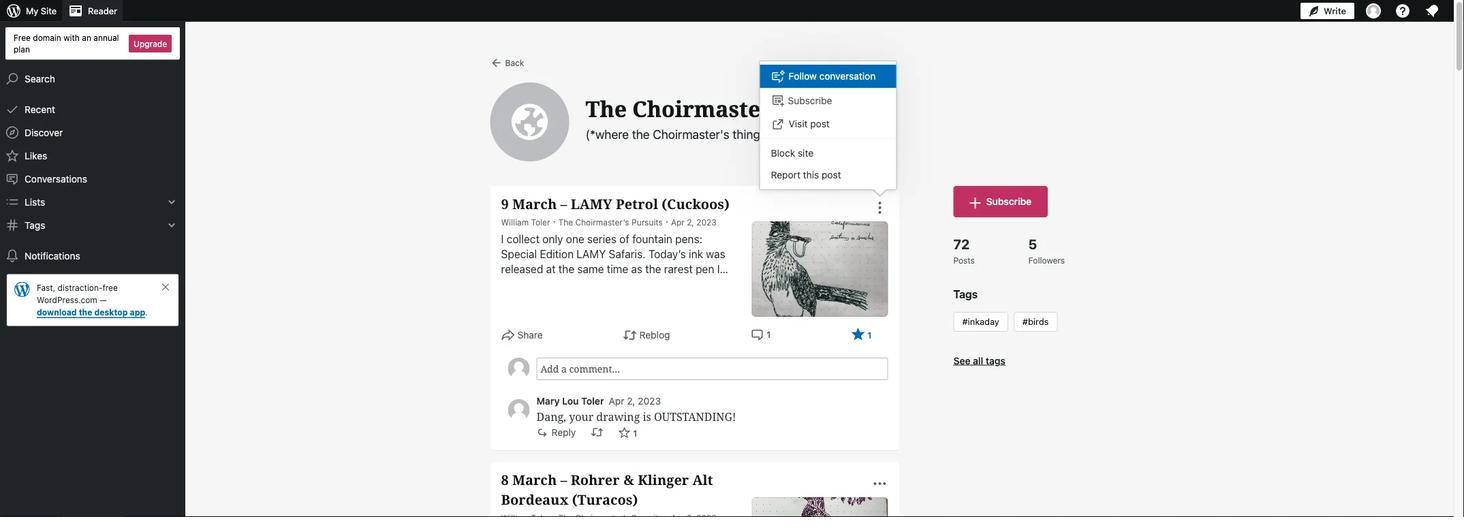 Task type: locate. For each thing, give the bounding box(es) containing it.
0 vertical spatial choirmaster's
[[633, 94, 789, 123]]

visit
[[789, 118, 808, 129]]

manage your notifications image
[[1425, 3, 1441, 19]]

pursuits down petrol
[[632, 217, 663, 227]]

0 horizontal spatial toler
[[531, 217, 550, 227]]

1 vertical spatial toggle menu image
[[872, 476, 889, 492]]

5
[[1029, 236, 1038, 252]]

0 vertical spatial pursuits
[[794, 94, 887, 123]]

the inside fast, distraction-free wordpress.com — download the desktop app .
[[79, 308, 92, 317]]

tags
[[986, 355, 1006, 366]]

1 toggle menu image from the top
[[872, 200, 889, 216]]

1 horizontal spatial the
[[632, 127, 650, 141]]

1 horizontal spatial 1
[[767, 330, 771, 340]]

0 horizontal spatial your
[[569, 409, 594, 424]]

0 vertical spatial toler
[[531, 217, 550, 227]]

the down the wordpress.com
[[79, 308, 92, 317]]

klinger
[[638, 471, 689, 489]]

1 vertical spatial apr 2, 2023 link
[[609, 395, 661, 407]]

2023 up is
[[638, 395, 661, 407]]

march up william toler 'link' on the top of the page
[[513, 195, 557, 213]]

0 horizontal spatial the
[[559, 217, 573, 227]]

2023
[[697, 217, 717, 227], [638, 395, 661, 407]]

0 vertical spatial post
[[811, 118, 830, 129]]

upgrade button
[[129, 35, 172, 52]]

visit post
[[789, 118, 830, 129]]

search
[[25, 73, 55, 84]]

1 button for share
[[751, 328, 771, 342]]

the choirmaster's pursuits link
[[586, 94, 887, 123], [559, 217, 663, 227]]

2, up dang, your drawing is outstanding!
[[627, 395, 636, 407]]

1 horizontal spatial your
[[810, 127, 834, 141]]

8
[[501, 471, 509, 489]]

choirmaster's down lamy
[[576, 217, 630, 227]]

keyboard_arrow_down image
[[165, 195, 179, 209], [165, 219, 179, 232]]

1 vertical spatial keyboard_arrow_down image
[[165, 219, 179, 232]]

1 button
[[852, 328, 872, 343], [751, 328, 771, 342], [619, 426, 638, 440]]

0 horizontal spatial ·
[[553, 216, 556, 227]]

pursuits
[[794, 94, 887, 123], [632, 217, 663, 227]]

1 vertical spatial 2023
[[638, 395, 661, 407]]

choirmaster's
[[653, 127, 730, 141]]

– left lamy
[[561, 195, 567, 213]]

march for bordeaux
[[513, 471, 557, 489]]

menu
[[760, 61, 897, 190]]

discover link
[[0, 121, 185, 144]]

pursuits up 'things)' on the top right of page
[[794, 94, 887, 123]]

subscribe button down the follow conversation
[[760, 88, 897, 112]]

the choirmaster's pursuits link down 9 march – lamy petrol (cuckoos) link
[[559, 217, 663, 227]]

0 vertical spatial the
[[632, 127, 650, 141]]

1 vertical spatial choirmaster's
[[576, 217, 630, 227]]

1 horizontal spatial tags
[[954, 288, 978, 301]]

1 horizontal spatial pursuits
[[794, 94, 887, 123]]

see
[[954, 355, 971, 366]]

tags down lists
[[25, 220, 45, 231]]

keyboard_arrow_down image inside tags link
[[165, 219, 179, 232]]

1 vertical spatial –
[[561, 471, 567, 489]]

toler right lou at the bottom left
[[582, 395, 604, 407]]

2,
[[687, 217, 695, 227], [627, 395, 636, 407]]

follow
[[789, 70, 817, 81]]

0 vertical spatial the choirmaster's pursuits link
[[586, 94, 887, 123]]

1 vertical spatial post
[[822, 169, 842, 181]]

tooltip
[[753, 61, 897, 197]]

apr up drawing in the bottom left of the page
[[609, 395, 625, 407]]

notifications link
[[0, 244, 185, 268]]

2 toggle menu image from the top
[[872, 476, 889, 492]]

recent link
[[0, 98, 185, 121]]

1 horizontal spatial apr 2, 2023 link
[[671, 217, 717, 227]]

follow conversation button
[[760, 65, 897, 88]]

subscribe button up 5
[[954, 186, 1049, 217]]

1 vertical spatial pursuits
[[632, 217, 663, 227]]

post right visit
[[811, 118, 830, 129]]

the down lamy
[[559, 217, 573, 227]]

my
[[26, 6, 38, 16]]

mary lou toler apr 2, 2023
[[537, 395, 661, 407]]

0 horizontal spatial 2023
[[638, 395, 661, 407]]

pursuits inside the choirmaster's pursuits (*where the choirmaster's things can be your things)
[[794, 94, 887, 123]]

1 horizontal spatial 2023
[[697, 217, 717, 227]]

0 vertical spatial the
[[586, 94, 627, 123]]

0 horizontal spatial apr
[[609, 395, 625, 407]]

1 vertical spatial subscribe
[[987, 196, 1032, 207]]

9
[[501, 195, 509, 213]]

the right (*where
[[632, 127, 650, 141]]

conversations
[[25, 173, 87, 184]]

can
[[770, 127, 790, 141]]

0 vertical spatial 2023
[[697, 217, 717, 227]]

1
[[767, 330, 771, 340], [868, 330, 872, 340], [634, 428, 638, 438]]

toler inside 9 march – lamy petrol (cuckoos) william toler · the choirmaster's pursuits · apr 2, 2023
[[531, 217, 550, 227]]

the up (*where
[[586, 94, 627, 123]]

1 vertical spatial your
[[569, 409, 594, 424]]

2 horizontal spatial 1
[[868, 330, 872, 340]]

2023 down (cuckoos)
[[697, 217, 717, 227]]

1 vertical spatial 2,
[[627, 395, 636, 407]]

rohrer
[[571, 471, 620, 489]]

– inside 9 march – lamy petrol (cuckoos) william toler · the choirmaster's pursuits · apr 2, 2023
[[561, 195, 567, 213]]

march up bordeaux
[[513, 471, 557, 489]]

0 vertical spatial –
[[561, 195, 567, 213]]

1 horizontal spatial apr
[[671, 217, 685, 227]]

reblog image
[[591, 426, 604, 439]]

0 vertical spatial 2,
[[687, 217, 695, 227]]

subscribe up visit post
[[788, 95, 833, 106]]

0 vertical spatial keyboard_arrow_down image
[[165, 195, 179, 209]]

block site
[[771, 147, 814, 158]]

· down (cuckoos)
[[666, 216, 669, 227]]

2 – from the top
[[561, 471, 567, 489]]

0 horizontal spatial subscribe button
[[760, 88, 897, 112]]

apr 2, 2023 link down (cuckoos)
[[671, 217, 717, 227]]

likes
[[25, 150, 47, 161]]

1 march from the top
[[513, 195, 557, 213]]

my site link
[[0, 0, 62, 22]]

follow conversation
[[789, 70, 876, 81]]

0 vertical spatial subscribe
[[788, 95, 833, 106]]

1 horizontal spatial ·
[[666, 216, 669, 227]]

visit post button
[[760, 112, 897, 136]]

back
[[505, 58, 524, 67]]

march inside 8 march – rohrer & klinger alt bordeaux (turacos)
[[513, 471, 557, 489]]

0 horizontal spatial the
[[79, 308, 92, 317]]

menu containing follow conversation
[[760, 61, 897, 190]]

0 horizontal spatial 1
[[634, 428, 638, 438]]

· right william toler 'link' on the top of the page
[[553, 216, 556, 227]]

post
[[811, 118, 830, 129], [822, 169, 842, 181]]

tags up #inkaday link
[[954, 288, 978, 301]]

0 vertical spatial subscribe button
[[760, 88, 897, 112]]

toggle menu image
[[872, 200, 889, 216], [872, 476, 889, 492]]

group
[[508, 358, 889, 380]]

your down lou at the bottom left
[[569, 409, 594, 424]]

keyboard_arrow_down image inside lists link
[[165, 195, 179, 209]]

2 march from the top
[[513, 471, 557, 489]]

report
[[771, 169, 801, 181]]

march
[[513, 195, 557, 213], [513, 471, 557, 489]]

your up the block site button
[[810, 127, 834, 141]]

.
[[145, 308, 148, 317]]

tags
[[25, 220, 45, 231], [954, 288, 978, 301]]

all
[[974, 355, 984, 366]]

– inside 8 march – rohrer & klinger alt bordeaux (turacos)
[[561, 471, 567, 489]]

1 horizontal spatial the
[[586, 94, 627, 123]]

lou
[[562, 395, 579, 407]]

0 vertical spatial tags
[[25, 220, 45, 231]]

apr down (cuckoos)
[[671, 217, 685, 227]]

wordpress.com
[[37, 296, 97, 305]]

subscribe
[[788, 95, 833, 106], [987, 196, 1032, 207]]

help image
[[1395, 3, 1412, 19]]

– for lamy
[[561, 195, 567, 213]]

an
[[82, 33, 91, 42]]

1 · from the left
[[553, 216, 556, 227]]

0 horizontal spatial tags
[[25, 220, 45, 231]]

1 horizontal spatial subscribe button
[[954, 186, 1049, 217]]

2 keyboard_arrow_down image from the top
[[165, 219, 179, 232]]

1 horizontal spatial 2,
[[687, 217, 695, 227]]

domain
[[33, 33, 61, 42]]

1 keyboard_arrow_down image from the top
[[165, 195, 179, 209]]

the choirmaster's pursuits link up things in the right top of the page
[[586, 94, 887, 123]]

keyboard_arrow_down image for lists
[[165, 195, 179, 209]]

search link
[[0, 67, 185, 90]]

2 horizontal spatial 1 button
[[852, 328, 872, 343]]

lists
[[25, 196, 45, 208]]

0 vertical spatial toggle menu image
[[872, 200, 889, 216]]

1 horizontal spatial choirmaster's
[[633, 94, 789, 123]]

1 horizontal spatial toler
[[582, 395, 604, 407]]

2, down (cuckoos)
[[687, 217, 695, 227]]

block
[[771, 147, 796, 158]]

– left the rohrer
[[561, 471, 567, 489]]

72 posts
[[954, 236, 975, 265]]

subscribe inside tooltip
[[788, 95, 833, 106]]

1 – from the top
[[561, 195, 567, 213]]

0 horizontal spatial apr 2, 2023 link
[[609, 395, 661, 407]]

0 horizontal spatial 1 button
[[619, 426, 638, 440]]

0 vertical spatial your
[[810, 127, 834, 141]]

0 vertical spatial apr
[[671, 217, 685, 227]]

tags inside the choirmaster's pursuits main content
[[954, 288, 978, 301]]

toler right william
[[531, 217, 550, 227]]

1 vertical spatial the
[[79, 308, 92, 317]]

1 horizontal spatial subscribe
[[987, 196, 1032, 207]]

0 horizontal spatial choirmaster's
[[576, 217, 630, 227]]

1 horizontal spatial 1 button
[[751, 328, 771, 342]]

subscribe button
[[760, 88, 897, 112], [954, 186, 1049, 217]]

0 vertical spatial march
[[513, 195, 557, 213]]

fast, distraction-free wordpress.com — download the desktop app .
[[37, 283, 148, 317]]

1 vertical spatial the
[[559, 217, 573, 227]]

subscribe right plus image
[[987, 196, 1032, 207]]

1 vertical spatial the choirmaster's pursuits link
[[559, 217, 663, 227]]

tags link
[[0, 214, 185, 237]]

0 horizontal spatial 2,
[[627, 395, 636, 407]]

recent
[[25, 104, 55, 115]]

march inside 9 march – lamy petrol (cuckoos) william toler · the choirmaster's pursuits · apr 2, 2023
[[513, 195, 557, 213]]

·
[[553, 216, 556, 227], [666, 216, 669, 227]]

0 horizontal spatial pursuits
[[632, 217, 663, 227]]

the
[[632, 127, 650, 141], [79, 308, 92, 317]]

site
[[41, 6, 57, 16]]

fast,
[[37, 283, 55, 293]]

choirmaster's up "choirmaster's"
[[633, 94, 789, 123]]

reply button
[[537, 426, 576, 439]]

1 vertical spatial tags
[[954, 288, 978, 301]]

drawing
[[597, 409, 640, 424]]

post right this
[[822, 169, 842, 181]]

0 horizontal spatial subscribe
[[788, 95, 833, 106]]

things
[[733, 127, 767, 141]]

report this post button
[[760, 164, 897, 186]]

apr 2, 2023 link
[[671, 217, 717, 227], [609, 395, 661, 407]]

apr 2, 2023 link up dang, your drawing is outstanding!
[[609, 395, 661, 407]]

1 vertical spatial subscribe button
[[954, 186, 1049, 217]]

1 vertical spatial march
[[513, 471, 557, 489]]



Task type: vqa. For each thing, say whether or not it's contained in the screenshot.
Sorting by Name. Switch sorting mode icon at the right of page
no



Task type: describe. For each thing, give the bounding box(es) containing it.
is
[[643, 409, 652, 424]]

william
[[501, 217, 529, 227]]

discover
[[25, 127, 63, 138]]

reader link
[[62, 0, 123, 22]]

free
[[103, 283, 118, 293]]

5 followers
[[1029, 236, 1065, 265]]

download
[[37, 308, 77, 317]]

1 vertical spatial apr
[[609, 395, 625, 407]]

9 march – lamy petrol (cuckoos) link
[[501, 194, 730, 214]]

my profile image
[[1367, 3, 1382, 18]]

reblog button
[[623, 328, 670, 343]]

8 march – rohrer & klinger alt bordeaux (turacos) link
[[501, 470, 736, 510]]

free
[[14, 33, 31, 42]]

be
[[793, 127, 807, 141]]

the inside the choirmaster's pursuits (*where the choirmaster's things can be your things)
[[586, 94, 627, 123]]

#birds link
[[1023, 317, 1049, 327]]

the choirmaster's pursuits (*where the choirmaster's things can be your things)
[[586, 94, 887, 141]]

2 · from the left
[[666, 216, 669, 227]]

march for toler
[[513, 195, 557, 213]]

bordeaux
[[501, 490, 569, 509]]

see all tags link
[[954, 354, 1138, 368]]

subscribe button inside the choirmaster's pursuits main content
[[954, 186, 1049, 217]]

(*where
[[586, 127, 629, 141]]

1 for share
[[767, 330, 771, 340]]

menu inside tooltip
[[760, 61, 897, 190]]

(cuckoos)
[[662, 195, 730, 213]]

pursuits inside 9 march – lamy petrol (cuckoos) william toler · the choirmaster's pursuits · apr 2, 2023
[[632, 217, 663, 227]]

1 button for reply
[[619, 426, 638, 440]]

2, inside 9 march – lamy petrol (cuckoos) william toler · the choirmaster's pursuits · apr 2, 2023
[[687, 217, 695, 227]]

mary
[[537, 395, 560, 407]]

desktop
[[94, 308, 128, 317]]

– for rohrer
[[561, 471, 567, 489]]

see all tags
[[954, 355, 1006, 366]]

conversations link
[[0, 167, 185, 191]]

outstanding!
[[654, 409, 736, 424]]

#inkaday
[[963, 317, 1000, 327]]

write
[[1324, 6, 1347, 16]]

plus image
[[968, 195, 981, 209]]

subscribe button inside tooltip
[[760, 88, 897, 112]]

keyboard_arrow_down image for tags
[[165, 219, 179, 232]]

likes link
[[0, 144, 185, 167]]

petrol
[[616, 195, 658, 213]]

0 vertical spatial apr 2, 2023 link
[[671, 217, 717, 227]]

mary lou toler image
[[508, 399, 530, 421]]

tooltip containing follow conversation
[[753, 61, 897, 197]]

notifications
[[25, 250, 80, 261]]

group inside the choirmaster's pursuits main content
[[508, 358, 889, 380]]

#birds
[[1023, 317, 1049, 327]]

block site button
[[760, 142, 897, 164]]

the inside 9 march – lamy petrol (cuckoos) william toler · the choirmaster's pursuits · apr 2, 2023
[[559, 217, 573, 227]]

reblog
[[640, 330, 670, 341]]

Add a comment… text field
[[537, 358, 889, 380]]

alt
[[693, 471, 714, 489]]

free domain with an annual plan
[[14, 33, 119, 54]]

the inside the choirmaster's pursuits (*where the choirmaster's things can be your things)
[[632, 127, 650, 141]]

lists link
[[0, 191, 185, 214]]

your inside the choirmaster's pursuits (*where the choirmaster's things can be your things)
[[810, 127, 834, 141]]

william toler link
[[501, 217, 550, 227]]

subscribe inside the choirmaster's pursuits main content
[[987, 196, 1032, 207]]

9 march – lamy petrol (cuckoos) william toler · the choirmaster's pursuits · apr 2, 2023
[[501, 195, 730, 227]]

distraction-
[[58, 283, 103, 293]]

write link
[[1301, 0, 1355, 22]]

plan
[[14, 44, 30, 54]]

dismiss image
[[160, 282, 171, 293]]

#inkaday link
[[963, 317, 1000, 327]]

with
[[64, 33, 80, 42]]

followers
[[1029, 256, 1065, 265]]

the choirmaster's pursuits main content
[[490, 54, 1150, 517]]

conversation
[[820, 70, 876, 81]]

dang, your drawing is outstanding!
[[537, 409, 736, 424]]

1 vertical spatial toler
[[582, 395, 604, 407]]

2023 inside 9 march – lamy petrol (cuckoos) william toler · the choirmaster's pursuits · apr 2, 2023
[[697, 217, 717, 227]]

terry turtle image
[[508, 358, 530, 380]]

reader
[[88, 6, 117, 16]]

share
[[518, 330, 543, 341]]

&
[[624, 471, 635, 489]]

back button
[[490, 54, 524, 72]]

this
[[804, 169, 820, 181]]

choirmaster's inside 9 march – lamy petrol (cuckoos) william toler · the choirmaster's pursuits · apr 2, 2023
[[576, 217, 630, 227]]

share button
[[501, 328, 543, 343]]

upgrade
[[134, 39, 167, 48]]

site
[[798, 147, 814, 158]]

things)
[[837, 127, 875, 141]]

my site
[[26, 6, 57, 16]]

apr inside 9 march – lamy petrol (cuckoos) william toler · the choirmaster's pursuits · apr 2, 2023
[[671, 217, 685, 227]]

8 march – rohrer & klinger alt bordeaux (turacos)
[[501, 471, 714, 509]]

choirmaster's inside the choirmaster's pursuits (*where the choirmaster's things can be your things)
[[633, 94, 789, 123]]

dang,
[[537, 409, 567, 424]]

72
[[954, 236, 970, 252]]

—
[[100, 296, 107, 305]]

1 for reply
[[634, 428, 638, 438]]

turn this comment into its own post button
[[591, 426, 604, 439]]

lamy
[[571, 195, 613, 213]]



